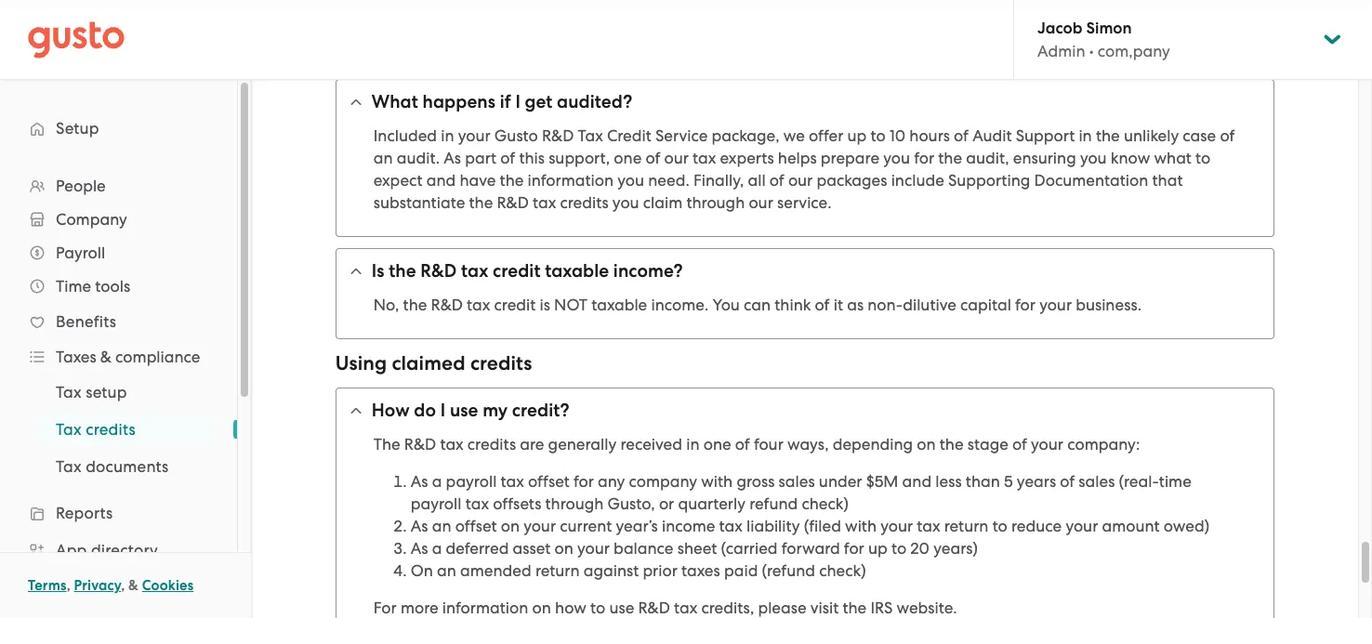 Task type: vqa. For each thing, say whether or not it's contained in the screenshot.
State tax info list
no



Task type: locate. For each thing, give the bounding box(es) containing it.
0 vertical spatial a
[[432, 473, 442, 491]]

experts
[[721, 149, 775, 168]]

all
[[748, 171, 766, 190]]

a up on
[[432, 540, 442, 558]]

1 horizontal spatial ,
[[121, 578, 125, 594]]

1 horizontal spatial sales
[[1079, 473, 1116, 491]]

quarterly
[[679, 495, 746, 514]]

taxes & compliance
[[56, 348, 200, 366]]

non-
[[868, 296, 903, 315]]

5
[[1005, 473, 1014, 491]]

you down 10
[[884, 149, 911, 168]]

our down service on the top of page
[[665, 149, 689, 168]]

your
[[458, 127, 491, 145], [1040, 296, 1073, 315], [1032, 436, 1064, 454], [524, 517, 556, 536], [881, 517, 914, 536], [1066, 517, 1099, 536], [578, 540, 610, 558]]

payroll button
[[19, 236, 219, 270]]

0 horizontal spatial &
[[100, 348, 112, 366]]

r&d inside dropdown button
[[421, 261, 457, 282]]

in
[[441, 127, 454, 145], [1079, 127, 1093, 145], [687, 436, 700, 454]]

0 vertical spatial information
[[528, 171, 614, 190]]

credits up 'tax documents'
[[86, 420, 136, 439]]

up inside "as a payroll tax offset for any company with gross sales under $5m and less than 5 years of sales (real-time payroll tax offsets through gusto, or quarterly refund check) as an offset on your current year's income tax liability (filed with your tax return to reduce your amount owed) as a deferred asset on your balance sheet (carried forward for up to 20 years) on an amended return against prior taxes paid (refund check)"
[[869, 540, 888, 558]]

1 horizontal spatial one
[[704, 436, 732, 454]]

audit
[[973, 127, 1013, 145]]

0 horizontal spatial ,
[[67, 578, 71, 594]]

your up years
[[1032, 436, 1064, 454]]

•
[[1090, 42, 1094, 60]]

visit
[[811, 599, 839, 618]]

, left "privacy"
[[67, 578, 71, 594]]

(carried
[[721, 540, 778, 558]]

how
[[372, 400, 410, 422]]

0 vertical spatial one
[[614, 149, 642, 168]]

in right support
[[1079, 127, 1093, 145]]

is the r&d tax credit taxable income?
[[372, 261, 683, 282]]

credit inside is the r&d tax credit taxable income? dropdown button
[[493, 261, 541, 282]]

1 horizontal spatial i
[[516, 91, 521, 113]]

think
[[775, 296, 812, 315]]

taxable up not at the left of the page
[[545, 261, 609, 282]]

i right the if
[[516, 91, 521, 113]]

using
[[336, 352, 387, 376]]

the
[[1097, 127, 1121, 145], [939, 149, 963, 168], [500, 171, 524, 190], [469, 194, 493, 212], [389, 261, 416, 282], [403, 296, 427, 315], [940, 436, 964, 454], [843, 599, 867, 618]]

0 vertical spatial and
[[427, 171, 456, 190]]

cookies
[[142, 578, 194, 594]]

credit?
[[512, 400, 570, 422]]

support,
[[549, 149, 610, 168]]

1 list from the top
[[0, 169, 237, 619]]

1 vertical spatial offset
[[455, 517, 497, 536]]

for right capital
[[1016, 296, 1036, 315]]

that
[[1153, 171, 1184, 190]]

1 horizontal spatial offset
[[528, 473, 570, 491]]

0 horizontal spatial and
[[427, 171, 456, 190]]

tax down this
[[533, 194, 557, 212]]

credit left is
[[494, 296, 536, 315]]

using claimed credits
[[336, 352, 533, 376]]

0 vertical spatial our
[[665, 149, 689, 168]]

tax inside tax setup link
[[56, 383, 82, 402]]

the down hours
[[939, 149, 963, 168]]

payroll up offsets
[[446, 473, 497, 491]]

1 vertical spatial one
[[704, 436, 732, 454]]

0 horizontal spatial with
[[702, 473, 733, 491]]

support
[[1017, 127, 1076, 145]]

of left it
[[815, 296, 830, 315]]

payroll
[[446, 473, 497, 491], [411, 495, 462, 514]]

0 vertical spatial credit
[[493, 261, 541, 282]]

0 vertical spatial taxable
[[545, 261, 609, 282]]

credits down my
[[468, 436, 516, 454]]

forward
[[782, 540, 841, 558]]

our down all at the right
[[749, 194, 774, 212]]

1 vertical spatial taxable
[[592, 296, 648, 315]]

0 horizontal spatial offset
[[455, 517, 497, 536]]

0 vertical spatial offset
[[528, 473, 570, 491]]

tax for tax credits
[[56, 420, 82, 439]]

return down asset
[[536, 562, 580, 581]]

need.
[[649, 171, 690, 190]]

admin
[[1038, 42, 1086, 60]]

tax
[[578, 127, 603, 145], [56, 383, 82, 402], [56, 420, 82, 439], [56, 458, 82, 476]]

gusto
[[495, 127, 538, 145]]

up up prepare
[[848, 127, 867, 145]]

reports link
[[19, 497, 219, 530]]

do
[[414, 400, 436, 422]]

tax up support, on the left of the page
[[578, 127, 603, 145]]

& left cookies button
[[128, 578, 139, 594]]

1 horizontal spatial up
[[869, 540, 888, 558]]

return up years)
[[945, 517, 989, 536]]

a down do
[[432, 473, 442, 491]]

tax down taxes
[[56, 383, 82, 402]]

you
[[713, 296, 740, 315]]

credits inside included in your gusto r&d tax credit service package, we offer up to 10 hours of audit support in the unlikely case of an audit. as part of this support, one of our tax experts helps prepare you for the audit, ensuring you know what to expect and have the information you need. finally, all of our packages include supporting documentation that substantiate the r&d tax credits you claim through our service.
[[560, 194, 609, 212]]

no,
[[374, 296, 399, 315]]

sheet
[[678, 540, 717, 558]]

tax down 'how do i use my credit?'
[[440, 436, 464, 454]]

tax documents
[[56, 458, 169, 476]]

r&d down this
[[497, 194, 529, 212]]

i right do
[[441, 400, 446, 422]]

for
[[915, 149, 935, 168], [1016, 296, 1036, 315], [574, 473, 594, 491], [844, 540, 865, 558]]

1 vertical spatial a
[[432, 540, 442, 558]]

as a payroll tax offset for any company with gross sales under $5m and less than 5 years of sales (real-time payroll tax offsets through gusto, or quarterly refund check) as an offset on your current year's income tax liability (filed with your tax return to reduce your amount owed) as a deferred asset on your balance sheet (carried forward for up to 20 years) on an amended return against prior taxes paid (refund check)
[[411, 473, 1210, 581]]

an up "deferred"
[[432, 517, 452, 536]]

compliance
[[115, 348, 200, 366]]

, down "directory"
[[121, 578, 125, 594]]

tax down tax credits
[[56, 458, 82, 476]]

0 vertical spatial use
[[450, 400, 479, 422]]

offset up offsets
[[528, 473, 570, 491]]

your up part at left
[[458, 127, 491, 145]]

2 vertical spatial our
[[749, 194, 774, 212]]

tax inside tax documents link
[[56, 458, 82, 476]]

with
[[702, 473, 733, 491], [846, 517, 877, 536]]

0 vertical spatial &
[[100, 348, 112, 366]]

our down the helps
[[789, 171, 813, 190]]

information down support, on the left of the page
[[528, 171, 614, 190]]

0 horizontal spatial i
[[441, 400, 446, 422]]

substantiate
[[374, 194, 465, 212]]

2 , from the left
[[121, 578, 125, 594]]

list
[[0, 169, 237, 619], [0, 374, 237, 486]]

you left need.
[[618, 171, 645, 190]]

sales up refund
[[779, 473, 815, 491]]

tax down 'tax setup'
[[56, 420, 82, 439]]

1 horizontal spatial through
[[687, 194, 745, 212]]

taxable inside is the r&d tax credit taxable income? dropdown button
[[545, 261, 609, 282]]

your up 20
[[881, 517, 914, 536]]

tax up offsets
[[501, 473, 524, 491]]

finally,
[[694, 171, 744, 190]]

information down amended at the bottom left of page
[[443, 599, 529, 618]]

one down credit
[[614, 149, 642, 168]]

in right received
[[687, 436, 700, 454]]

use down against
[[610, 599, 635, 618]]

0 vertical spatial an
[[374, 149, 393, 168]]

1 vertical spatial check)
[[820, 562, 867, 581]]

tax credits
[[56, 420, 136, 439]]

tax inside tax credits link
[[56, 420, 82, 439]]

1 vertical spatial payroll
[[411, 495, 462, 514]]

hours
[[910, 127, 951, 145]]

1 vertical spatial i
[[441, 400, 446, 422]]

check) up (filed
[[802, 495, 849, 514]]

amended
[[461, 562, 532, 581]]

tax down substantiate
[[461, 261, 489, 282]]

terms
[[28, 578, 67, 594]]

up left 20
[[869, 540, 888, 558]]

2 horizontal spatial our
[[789, 171, 813, 190]]

the inside dropdown button
[[389, 261, 416, 282]]

credits down support, on the left of the page
[[560, 194, 609, 212]]

balance
[[614, 540, 674, 558]]

it
[[834, 296, 844, 315]]

taxable down income?
[[592, 296, 648, 315]]

0 vertical spatial with
[[702, 473, 733, 491]]

jacob
[[1038, 19, 1083, 38]]

&
[[100, 348, 112, 366], [128, 578, 139, 594]]

your down current
[[578, 540, 610, 558]]

1 vertical spatial through
[[546, 495, 604, 514]]

of right years
[[1061, 473, 1075, 491]]

0 horizontal spatial sales
[[779, 473, 815, 491]]

tax documents link
[[33, 450, 219, 484]]

of up need.
[[646, 149, 661, 168]]

include
[[892, 171, 945, 190]]

0 vertical spatial through
[[687, 194, 745, 212]]

and left less
[[903, 473, 932, 491]]

offset up "deferred"
[[455, 517, 497, 536]]

1 vertical spatial up
[[869, 540, 888, 558]]

years)
[[934, 540, 978, 558]]

check) down forward
[[820, 562, 867, 581]]

can
[[744, 296, 771, 315]]

of left four
[[736, 436, 750, 454]]

of
[[954, 127, 969, 145], [1221, 127, 1236, 145], [501, 149, 516, 168], [646, 149, 661, 168], [770, 171, 785, 190], [815, 296, 830, 315], [736, 436, 750, 454], [1013, 436, 1028, 454], [1061, 473, 1075, 491]]

0 horizontal spatial up
[[848, 127, 867, 145]]

expect
[[374, 171, 423, 190]]

2 a from the top
[[432, 540, 442, 558]]

your right reduce
[[1066, 517, 1099, 536]]

the down this
[[500, 171, 524, 190]]

credits up my
[[471, 352, 533, 376]]

tax left offsets
[[466, 495, 489, 514]]

1 , from the left
[[67, 578, 71, 594]]

or
[[659, 495, 675, 514]]

1 vertical spatial an
[[432, 517, 452, 536]]

credit up is
[[493, 261, 541, 282]]

in down the happens
[[441, 127, 454, 145]]

prepare
[[821, 149, 880, 168]]

1 vertical spatial our
[[789, 171, 813, 190]]

with right (filed
[[846, 517, 877, 536]]

helps
[[778, 149, 817, 168]]

on
[[917, 436, 936, 454], [501, 517, 520, 536], [555, 540, 574, 558], [533, 599, 552, 618]]

through up current
[[546, 495, 604, 514]]

setup
[[86, 383, 127, 402]]

sales down company:
[[1079, 473, 1116, 491]]

of down gusto
[[501, 149, 516, 168]]

tax inside included in your gusto r&d tax credit service package, we offer up to 10 hours of audit support in the unlikely case of an audit. as part of this support, one of our tax experts helps prepare you for the audit, ensuring you know what to expect and have the information you need. finally, all of our packages include supporting documentation that substantiate the r&d tax credits you claim through our service.
[[578, 127, 603, 145]]

2 list from the top
[[0, 374, 237, 486]]

1 vertical spatial credit
[[494, 296, 536, 315]]

payroll up "deferred"
[[411, 495, 462, 514]]

for down hours
[[915, 149, 935, 168]]

sales
[[779, 473, 815, 491], [1079, 473, 1116, 491]]

1 vertical spatial &
[[128, 578, 139, 594]]

0 horizontal spatial through
[[546, 495, 604, 514]]

1 vertical spatial with
[[846, 517, 877, 536]]

tax down taxes
[[674, 599, 698, 618]]

up inside included in your gusto r&d tax credit service package, we offer up to 10 hours of audit support in the unlikely case of an audit. as part of this support, one of our tax experts helps prepare you for the audit, ensuring you know what to expect and have the information you need. finally, all of our packages include supporting documentation that substantiate the r&d tax credits you claim through our service.
[[848, 127, 867, 145]]

0 horizontal spatial use
[[450, 400, 479, 422]]

use left my
[[450, 400, 479, 422]]

2 sales from the left
[[1079, 473, 1116, 491]]

for left any
[[574, 473, 594, 491]]

income.
[[652, 296, 709, 315]]

included in your gusto r&d tax credit service package, we offer up to 10 hours of audit support in the unlikely case of an audit. as part of this support, one of our tax experts helps prepare you for the audit, ensuring you know what to expect and have the information you need. finally, all of our packages include supporting documentation that substantiate the r&d tax credits you claim through our service.
[[374, 127, 1236, 212]]

what happens if i get audited? button
[[336, 80, 1275, 125]]

an right on
[[437, 562, 457, 581]]

to right how on the left of the page
[[591, 599, 606, 618]]

0 vertical spatial up
[[848, 127, 867, 145]]

1 vertical spatial use
[[610, 599, 635, 618]]

gusto navigation element
[[0, 80, 237, 619]]

the right is
[[389, 261, 416, 282]]

the
[[374, 436, 401, 454]]

under
[[819, 473, 863, 491]]

& right taxes
[[100, 348, 112, 366]]

0 horizontal spatial one
[[614, 149, 642, 168]]

,
[[67, 578, 71, 594], [121, 578, 125, 594]]

through down finally,
[[687, 194, 745, 212]]

people button
[[19, 169, 219, 203]]

1 vertical spatial return
[[536, 562, 580, 581]]

irs
[[871, 599, 893, 618]]

tax credits link
[[33, 413, 219, 446]]

1 horizontal spatial and
[[903, 473, 932, 491]]

2 horizontal spatial in
[[1079, 127, 1093, 145]]

credit
[[607, 127, 652, 145]]

with up the quarterly
[[702, 473, 733, 491]]

0 vertical spatial return
[[945, 517, 989, 536]]

for inside included in your gusto r&d tax credit service package, we offer up to 10 hours of audit support in the unlikely case of an audit. as part of this support, one of our tax experts helps prepare you for the audit, ensuring you know what to expect and have the information you need. finally, all of our packages include supporting documentation that substantiate the r&d tax credits you claim through our service.
[[915, 149, 935, 168]]

1 vertical spatial and
[[903, 473, 932, 491]]

(real-
[[1120, 473, 1160, 491]]



Task type: describe. For each thing, give the bounding box(es) containing it.
0 horizontal spatial return
[[536, 562, 580, 581]]

dilutive
[[903, 296, 957, 315]]

amount
[[1103, 517, 1160, 536]]

tax for tax documents
[[56, 458, 82, 476]]

$5m
[[867, 473, 899, 491]]

on down offsets
[[501, 517, 520, 536]]

on
[[411, 562, 433, 581]]

of inside "as a payroll tax offset for any company with gross sales under $5m and less than 5 years of sales (real-time payroll tax offsets through gusto, or quarterly refund check) as an offset on your current year's income tax liability (filed with your tax return to reduce your amount owed) as a deferred asset on your balance sheet (carried forward for up to 20 years) on an amended return against prior taxes paid (refund check)"
[[1061, 473, 1075, 491]]

tax down is the r&d tax credit taxable income?
[[467, 296, 491, 315]]

audit.
[[397, 149, 440, 168]]

2 vertical spatial an
[[437, 562, 457, 581]]

for more information on how to use r&d tax credits, please visit the irs website.
[[374, 599, 958, 618]]

company
[[56, 210, 127, 229]]

for right forward
[[844, 540, 865, 558]]

credit for is
[[494, 296, 536, 315]]

this
[[519, 149, 545, 168]]

asset
[[513, 540, 551, 558]]

terms , privacy , & cookies
[[28, 578, 194, 594]]

setup
[[56, 119, 99, 138]]

simon
[[1087, 19, 1133, 38]]

the r&d tax credits are generally received in one of four ways, depending on the stage of your company:
[[374, 436, 1141, 454]]

of left audit
[[954, 127, 969, 145]]

case
[[1184, 127, 1217, 145]]

& inside 'dropdown button'
[[100, 348, 112, 366]]

ensuring
[[1014, 149, 1077, 168]]

app directory link
[[19, 534, 219, 567]]

directory
[[91, 541, 158, 560]]

(filed
[[804, 517, 842, 536]]

audited?
[[557, 91, 633, 113]]

company button
[[19, 203, 219, 236]]

to left 20
[[892, 540, 907, 558]]

com,pany
[[1098, 42, 1171, 60]]

get
[[525, 91, 553, 113]]

0 horizontal spatial in
[[441, 127, 454, 145]]

tax setup link
[[33, 376, 219, 409]]

how
[[555, 599, 587, 618]]

have
[[460, 171, 496, 190]]

tax up 20
[[917, 517, 941, 536]]

any
[[598, 473, 625, 491]]

1 horizontal spatial our
[[749, 194, 774, 212]]

on down current
[[555, 540, 574, 558]]

received
[[621, 436, 683, 454]]

tax setup
[[56, 383, 127, 402]]

1 horizontal spatial return
[[945, 517, 989, 536]]

deferred
[[446, 540, 509, 558]]

on left how on the left of the page
[[533, 599, 552, 618]]

app directory
[[56, 541, 158, 560]]

is
[[372, 261, 385, 282]]

r&d up support, on the left of the page
[[542, 127, 574, 145]]

and inside "as a payroll tax offset for any company with gross sales under $5m and less than 5 years of sales (real-time payroll tax offsets through gusto, or quarterly refund check) as an offset on your current year's income tax liability (filed with your tax return to reduce your amount owed) as a deferred asset on your balance sheet (carried forward for up to 20 years) on an amended return against prior taxes paid (refund check)"
[[903, 473, 932, 491]]

privacy
[[74, 578, 121, 594]]

0 vertical spatial check)
[[802, 495, 849, 514]]

you left claim
[[613, 194, 640, 212]]

gross
[[737, 473, 775, 491]]

your left business.
[[1040, 296, 1073, 315]]

credits inside gusto navigation element
[[86, 420, 136, 439]]

current
[[560, 517, 612, 536]]

tax inside dropdown button
[[461, 261, 489, 282]]

terms link
[[28, 578, 67, 594]]

cookies button
[[142, 575, 194, 597]]

list containing people
[[0, 169, 237, 619]]

as inside included in your gusto r&d tax credit service package, we offer up to 10 hours of audit support in the unlikely case of an audit. as part of this support, one of our tax experts helps prepare you for the audit, ensuring you know what to expect and have the information you need. finally, all of our packages include supporting documentation that substantiate the r&d tax credits you claim through our service.
[[444, 149, 461, 168]]

business.
[[1076, 296, 1142, 315]]

time
[[1160, 473, 1192, 491]]

the up know on the right top
[[1097, 127, 1121, 145]]

website.
[[897, 599, 958, 618]]

included
[[374, 127, 437, 145]]

liability
[[747, 517, 800, 536]]

time tools button
[[19, 270, 219, 303]]

benefits link
[[19, 305, 219, 339]]

is the r&d tax credit taxable income? button
[[336, 250, 1275, 294]]

to down 'case'
[[1196, 149, 1211, 168]]

income?
[[614, 261, 683, 282]]

the down have
[[469, 194, 493, 212]]

credits,
[[702, 599, 755, 618]]

to left 10
[[871, 127, 886, 145]]

1 horizontal spatial use
[[610, 599, 635, 618]]

the right no,
[[403, 296, 427, 315]]

reduce
[[1012, 517, 1062, 536]]

credit for taxable
[[493, 261, 541, 282]]

offsets
[[493, 495, 542, 514]]

unlikely
[[1124, 127, 1180, 145]]

is
[[540, 296, 551, 315]]

audit,
[[967, 149, 1010, 168]]

1 vertical spatial information
[[443, 599, 529, 618]]

paid
[[725, 562, 758, 581]]

years
[[1017, 473, 1057, 491]]

of right all at the right
[[770, 171, 785, 190]]

10
[[890, 127, 906, 145]]

to left reduce
[[993, 517, 1008, 536]]

through inside included in your gusto r&d tax credit service package, we offer up to 10 hours of audit support in the unlikely case of an audit. as part of this support, one of our tax experts helps prepare you for the audit, ensuring you know what to expect and have the information you need. finally, all of our packages include supporting documentation that substantiate the r&d tax credits you claim through our service.
[[687, 194, 745, 212]]

no, the r&d tax credit is not taxable income. you can think of it as non-dilutive capital for your business.
[[374, 296, 1142, 315]]

r&d down prior
[[639, 599, 671, 618]]

an inside included in your gusto r&d tax credit service package, we offer up to 10 hours of audit support in the unlikely case of an audit. as part of this support, one of our tax experts helps prepare you for the audit, ensuring you know what to expect and have the information you need. finally, all of our packages include supporting documentation that substantiate the r&d tax credits you claim through our service.
[[374, 149, 393, 168]]

capital
[[961, 296, 1012, 315]]

through inside "as a payroll tax offset for any company with gross sales under $5m and less than 5 years of sales (real-time payroll tax offsets through gusto, or quarterly refund check) as an offset on your current year's income tax liability (filed with your tax return to reduce your amount owed) as a deferred asset on your balance sheet (carried forward for up to 20 years) on an amended return against prior taxes paid (refund check)"
[[546, 495, 604, 514]]

tax up (carried
[[720, 517, 743, 536]]

use inside dropdown button
[[450, 400, 479, 422]]

your up asset
[[524, 517, 556, 536]]

and inside included in your gusto r&d tax credit service package, we offer up to 10 hours of audit support in the unlikely case of an audit. as part of this support, one of our tax experts helps prepare you for the audit, ensuring you know what to expect and have the information you need. finally, all of our packages include supporting documentation that substantiate the r&d tax credits you claim through our service.
[[427, 171, 456, 190]]

company
[[629, 473, 698, 491]]

more
[[401, 599, 439, 618]]

the left irs
[[843, 599, 867, 618]]

taxes
[[682, 562, 721, 581]]

taxes
[[56, 348, 96, 366]]

please
[[758, 599, 807, 618]]

if
[[500, 91, 511, 113]]

list containing tax setup
[[0, 374, 237, 486]]

of right the stage
[[1013, 436, 1028, 454]]

what
[[372, 91, 418, 113]]

what happens if i get audited?
[[372, 91, 633, 113]]

1 horizontal spatial in
[[687, 436, 700, 454]]

1 sales from the left
[[779, 473, 815, 491]]

packages
[[817, 171, 888, 190]]

you up documentation
[[1081, 149, 1108, 168]]

year's
[[616, 517, 658, 536]]

time
[[56, 277, 91, 296]]

setup link
[[19, 112, 219, 145]]

of right 'case'
[[1221, 127, 1236, 145]]

r&d right the
[[405, 436, 436, 454]]

four
[[754, 436, 784, 454]]

not
[[554, 296, 588, 315]]

1 a from the top
[[432, 473, 442, 491]]

service.
[[778, 194, 832, 212]]

tax up finally,
[[693, 149, 717, 168]]

on up less
[[917, 436, 936, 454]]

happens
[[423, 91, 496, 113]]

r&d up using claimed credits
[[431, 296, 463, 315]]

taxes & compliance button
[[19, 340, 219, 374]]

tax for tax setup
[[56, 383, 82, 402]]

gusto,
[[608, 495, 656, 514]]

0 vertical spatial payroll
[[446, 473, 497, 491]]

1 horizontal spatial with
[[846, 517, 877, 536]]

the left the stage
[[940, 436, 964, 454]]

(refund
[[762, 562, 816, 581]]

offer
[[809, 127, 844, 145]]

0 horizontal spatial our
[[665, 149, 689, 168]]

home image
[[28, 21, 125, 58]]

information inside included in your gusto r&d tax credit service package, we offer up to 10 hours of audit support in the unlikely case of an audit. as part of this support, one of our tax experts helps prepare you for the audit, ensuring you know what to expect and have the information you need. finally, all of our packages include supporting documentation that substantiate the r&d tax credits you claim through our service.
[[528, 171, 614, 190]]

1 horizontal spatial &
[[128, 578, 139, 594]]

0 vertical spatial i
[[516, 91, 521, 113]]

your inside included in your gusto r&d tax credit service package, we offer up to 10 hours of audit support in the unlikely case of an audit. as part of this support, one of our tax experts helps prepare you for the audit, ensuring you know what to expect and have the information you need. finally, all of our packages include supporting documentation that substantiate the r&d tax credits you claim through our service.
[[458, 127, 491, 145]]

one inside included in your gusto r&d tax credit service package, we offer up to 10 hours of audit support in the unlikely case of an audit. as part of this support, one of our tax experts helps prepare you for the audit, ensuring you know what to expect and have the information you need. finally, all of our packages include supporting documentation that substantiate the r&d tax credits you claim through our service.
[[614, 149, 642, 168]]

claim
[[643, 194, 683, 212]]

how do i use my credit? button
[[336, 389, 1275, 434]]



